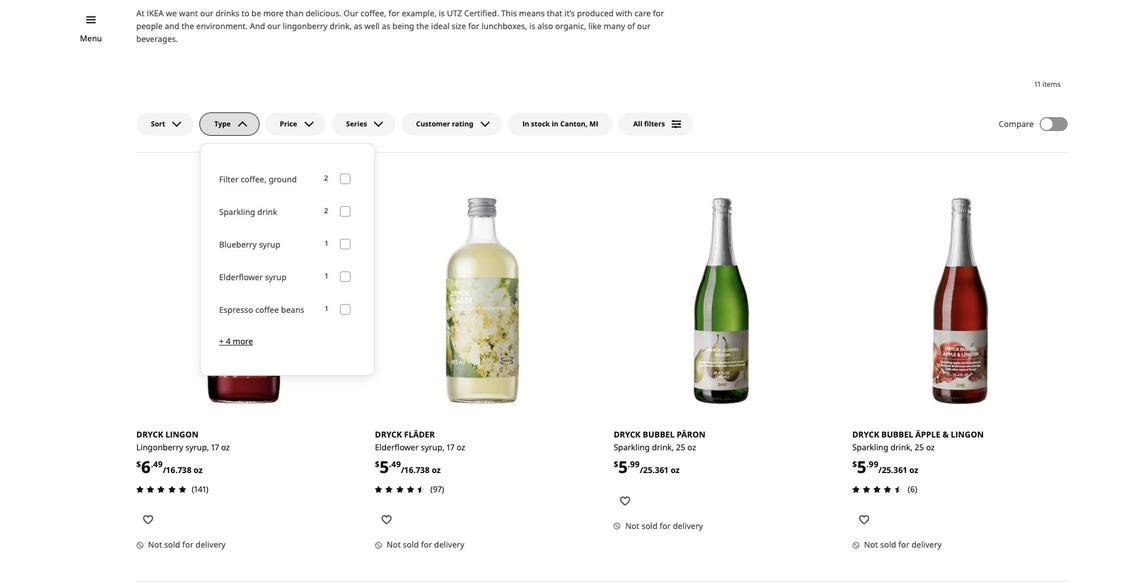 Task type: describe. For each thing, give the bounding box(es) containing it.
in stock in canton, mi button
[[508, 112, 613, 136]]

25 inside dryck bubbel äpple & lingon sparkling drink, 25 oz $ 5 . 99 /25.361 oz
[[915, 442, 925, 453]]

sparkling inside dryck bubbel äpple & lingon sparkling drink, 25 oz $ 5 . 99 /25.361 oz
[[853, 442, 889, 453]]

6
[[141, 456, 151, 478]]

1 products element for blueberry syrup
[[325, 239, 328, 250]]

. inside dryck lingon lingonberry syrup, 17 oz $ 6 . 49 /16.738 oz
[[151, 459, 153, 470]]

care
[[635, 8, 651, 19]]

be
[[252, 8, 261, 19]]

all filters
[[634, 119, 665, 129]]

syrup for elderflower syrup
[[265, 272, 287, 283]]

99 inside dryck bubbel päron sparkling drink, 25 oz $ 5 . 99 /25.361 oz
[[630, 459, 640, 470]]

blueberry syrup
[[219, 239, 281, 250]]

all filters button
[[619, 112, 694, 136]]

11 items
[[1035, 79, 1062, 89]]

customer rating button
[[402, 112, 502, 136]]

/16.738 for 5
[[401, 465, 430, 476]]

drinks
[[216, 8, 240, 19]]

series
[[346, 119, 367, 129]]

with
[[616, 8, 633, 19]]

beans
[[281, 304, 304, 316]]

11
[[1035, 79, 1041, 89]]

dryck for 25
[[853, 429, 880, 440]]

elderflower syrup
[[219, 272, 287, 283]]

type button
[[200, 112, 260, 136]]

menu button
[[80, 32, 102, 45]]

49 for 6
[[153, 459, 163, 470]]

at
[[136, 8, 145, 19]]

customer
[[416, 119, 450, 129]]

delivery for /16.738
[[196, 540, 226, 551]]

(141)
[[192, 484, 209, 496]]

more inside button
[[233, 336, 253, 347]]

filter
[[219, 174, 239, 185]]

beverages.
[[136, 33, 178, 44]]

2 as from the left
[[382, 20, 391, 31]]

/16.738 for 6
[[163, 465, 192, 476]]

also
[[538, 20, 553, 31]]

99 inside dryck bubbel äpple & lingon sparkling drink, 25 oz $ 5 . 99 /25.361 oz
[[869, 459, 879, 470]]

coffee, inside the "at ikea we want our drinks to be more than delicious. our coffee, for example, is utz certified. this means that it's produced with care for people and the environment. and our lingonberry drink, as well as being the ideal size for lunchboxes, is also organic, like many of our beverages."
[[361, 8, 387, 19]]

(6)
[[908, 484, 918, 496]]

review: 4.7 out of 5 stars. total reviews: 6 image
[[849, 483, 906, 497]]

certified.
[[465, 8, 500, 19]]

5 inside dryck bubbel äpple & lingon sparkling drink, 25 oz $ 5 . 99 /25.361 oz
[[858, 456, 867, 478]]

ground
[[269, 174, 297, 185]]

$ inside dryck bubbel päron sparkling drink, 25 oz $ 5 . 99 /25.361 oz
[[614, 459, 619, 470]]

bubbel for oz
[[882, 429, 914, 440]]

5 inside dryck fläder elderflower syrup, 17 oz $ 5 . 49 /16.738 oz
[[380, 456, 389, 478]]

drink
[[258, 206, 277, 218]]

and
[[165, 20, 180, 31]]

being
[[393, 20, 415, 31]]

blueberry
[[219, 239, 257, 250]]

in stock in canton, mi
[[523, 119, 599, 129]]

+
[[219, 336, 224, 347]]

&
[[943, 429, 949, 440]]

1 for espresso coffee beans
[[325, 304, 328, 314]]

elderflower inside dryck fläder elderflower syrup, 17 oz $ 5 . 49 /16.738 oz
[[375, 442, 419, 453]]

(97)
[[431, 484, 444, 496]]

1 for blueberry syrup
[[325, 239, 328, 249]]

. inside dryck fläder elderflower syrup, 17 oz $ 5 . 49 /16.738 oz
[[389, 459, 392, 470]]

means
[[519, 8, 545, 19]]

organic,
[[556, 20, 587, 31]]

than
[[286, 8, 304, 19]]

series button
[[332, 112, 396, 136]]

dryck bubbel päron sparkling drink, 25 oz $ 5 . 99 /25.361 oz
[[614, 429, 706, 478]]

many
[[604, 20, 626, 31]]

49 for 5
[[392, 459, 401, 470]]

äpple
[[916, 429, 941, 440]]

menu
[[80, 33, 102, 44]]

example,
[[402, 8, 437, 19]]

items
[[1043, 79, 1062, 89]]

to
[[242, 8, 250, 19]]

price
[[280, 119, 297, 129]]

in
[[523, 119, 530, 129]]

want
[[179, 8, 198, 19]]

not sold for delivery for 99
[[626, 521, 704, 532]]

/25.361 inside dryck bubbel päron sparkling drink, 25 oz $ 5 . 99 /25.361 oz
[[640, 465, 669, 476]]

dryck for 6
[[136, 429, 163, 440]]

fläder
[[404, 429, 435, 440]]

customer rating
[[416, 119, 474, 129]]

2 the from the left
[[417, 20, 429, 31]]

dryck lingon lingonberry syrup, 17 oz $ 6 . 49 /16.738 oz
[[136, 429, 230, 478]]

like
[[589, 20, 602, 31]]

sort
[[151, 119, 165, 129]]

2 horizontal spatial our
[[638, 20, 651, 31]]

not for 5
[[865, 540, 879, 551]]

dryck for 5
[[375, 429, 402, 440]]

2 products element for sparkling drink
[[325, 206, 328, 217]]

produced
[[577, 8, 614, 19]]

this
[[502, 8, 517, 19]]

17 for 5
[[447, 442, 455, 453]]

lingonberry
[[283, 20, 328, 31]]

+ 4 more button
[[219, 326, 356, 357]]

1 vertical spatial coffee,
[[241, 174, 267, 185]]

syrup, for 5
[[421, 442, 445, 453]]

bubbel for 5
[[643, 429, 675, 440]]

compare
[[999, 118, 1035, 129]]

1 horizontal spatial is
[[530, 20, 536, 31]]

not sold for delivery for 5
[[865, 540, 942, 551]]

coffee
[[255, 304, 279, 316]]



Task type: vqa. For each thing, say whether or not it's contained in the screenshot.


Task type: locate. For each thing, give the bounding box(es) containing it.
2 /16.738 from the left
[[401, 465, 430, 476]]

espresso
[[219, 304, 253, 316]]

our right 'want'
[[200, 8, 214, 19]]

environment.
[[196, 20, 248, 31]]

1 horizontal spatial the
[[417, 20, 429, 31]]

4 $ from the left
[[853, 459, 858, 470]]

the down 'want'
[[182, 20, 194, 31]]

filter coffee, ground
[[219, 174, 297, 185]]

1 1 products element from the top
[[325, 239, 328, 250]]

type
[[214, 119, 231, 129]]

17 inside dryck lingon lingonberry syrup, 17 oz $ 6 . 49 /16.738 oz
[[211, 442, 219, 453]]

elderflower down "blueberry"
[[219, 272, 263, 283]]

0 vertical spatial syrup
[[259, 239, 281, 250]]

2 dryck from the left
[[375, 429, 402, 440]]

2 bubbel from the left
[[882, 429, 914, 440]]

0 horizontal spatial 25
[[677, 442, 686, 453]]

49
[[153, 459, 163, 470], [392, 459, 401, 470]]

drink, inside dryck bubbel päron sparkling drink, 25 oz $ 5 . 99 /25.361 oz
[[652, 442, 674, 453]]

dryck for $
[[614, 429, 641, 440]]

1 2 from the top
[[325, 174, 328, 183]]

0 horizontal spatial is
[[439, 8, 445, 19]]

1 5 from the left
[[380, 456, 389, 478]]

2 horizontal spatial 5
[[858, 456, 867, 478]]

review: 4.7 out of 5 stars. total reviews: 97 image
[[372, 483, 428, 497]]

/16.738 inside dryck fläder elderflower syrup, 17 oz $ 5 . 49 /16.738 oz
[[401, 465, 430, 476]]

filters
[[645, 119, 665, 129]]

bubbel inside dryck bubbel päron sparkling drink, 25 oz $ 5 . 99 /25.361 oz
[[643, 429, 675, 440]]

1 the from the left
[[182, 20, 194, 31]]

bubbel left the "äpple"
[[882, 429, 914, 440]]

3 1 products element from the top
[[325, 304, 328, 315]]

4
[[226, 336, 231, 347]]

1 horizontal spatial 25
[[915, 442, 925, 453]]

syrup right "blueberry"
[[259, 239, 281, 250]]

0 vertical spatial 2
[[325, 174, 328, 183]]

dryck inside dryck lingon lingonberry syrup, 17 oz $ 6 . 49 /16.738 oz
[[136, 429, 163, 440]]

1 1 from the top
[[325, 239, 328, 249]]

2
[[325, 174, 328, 183], [325, 206, 328, 216]]

sold
[[642, 521, 658, 532], [164, 540, 180, 551], [403, 540, 419, 551], [881, 540, 897, 551]]

stock
[[532, 119, 550, 129]]

4 dryck from the left
[[853, 429, 880, 440]]

sort button
[[136, 112, 194, 136]]

2 /25.361 from the left
[[879, 465, 908, 476]]

for
[[389, 8, 400, 19], [653, 8, 665, 19], [469, 20, 480, 31], [660, 521, 671, 532], [182, 540, 194, 551], [421, 540, 432, 551], [899, 540, 910, 551]]

lingonberry
[[136, 442, 183, 453]]

1 99 from the left
[[630, 459, 640, 470]]

0 horizontal spatial coffee,
[[241, 174, 267, 185]]

1 2 products element from the top
[[325, 174, 328, 184]]

1 horizontal spatial sparkling
[[614, 442, 650, 453]]

1 /16.738 from the left
[[163, 465, 192, 476]]

our right of
[[638, 20, 651, 31]]

1 horizontal spatial more
[[263, 8, 284, 19]]

sold for 5
[[881, 540, 897, 551]]

is
[[439, 8, 445, 19], [530, 20, 536, 31]]

syrup for blueberry syrup
[[259, 239, 281, 250]]

price button
[[265, 112, 326, 136]]

syrup, right the lingonberry
[[186, 442, 209, 453]]

1 bubbel from the left
[[643, 429, 675, 440]]

. inside dryck bubbel äpple & lingon sparkling drink, 25 oz $ 5 . 99 /25.361 oz
[[867, 459, 869, 470]]

99
[[630, 459, 640, 470], [869, 459, 879, 470]]

3 . from the left
[[628, 459, 630, 470]]

1 horizontal spatial our
[[267, 20, 281, 31]]

0 vertical spatial 2 products element
[[325, 174, 328, 184]]

is left utz
[[439, 8, 445, 19]]

1 horizontal spatial coffee,
[[361, 8, 387, 19]]

$ inside dryck bubbel äpple & lingon sparkling drink, 25 oz $ 5 . 99 /25.361 oz
[[853, 459, 858, 470]]

0 horizontal spatial 99
[[630, 459, 640, 470]]

1 49 from the left
[[153, 459, 163, 470]]

we
[[166, 8, 177, 19]]

/16.738
[[163, 465, 192, 476], [401, 465, 430, 476]]

1 horizontal spatial 99
[[869, 459, 879, 470]]

1 dryck from the left
[[136, 429, 163, 440]]

1 vertical spatial elderflower
[[375, 442, 419, 453]]

elderflower
[[219, 272, 263, 283], [375, 442, 419, 453]]

2 99 from the left
[[869, 459, 879, 470]]

1 vertical spatial 1
[[325, 272, 328, 281]]

/25.361 inside dryck bubbel äpple & lingon sparkling drink, 25 oz $ 5 . 99 /25.361 oz
[[879, 465, 908, 476]]

dryck inside dryck bubbel äpple & lingon sparkling drink, 25 oz $ 5 . 99 /25.361 oz
[[853, 429, 880, 440]]

2 lingon from the left
[[952, 429, 985, 440]]

17 for 6
[[211, 442, 219, 453]]

2 2 products element from the top
[[325, 206, 328, 217]]

the
[[182, 20, 194, 31], [417, 20, 429, 31]]

0 horizontal spatial drink,
[[330, 20, 352, 31]]

1 horizontal spatial elderflower
[[375, 442, 419, 453]]

size
[[452, 20, 466, 31]]

1 horizontal spatial /25.361
[[879, 465, 908, 476]]

mi
[[590, 119, 599, 129]]

the down example,
[[417, 20, 429, 31]]

2 . from the left
[[389, 459, 392, 470]]

25 down päron
[[677, 442, 686, 453]]

not sold for delivery for /16.738
[[148, 540, 226, 551]]

1 for elderflower syrup
[[325, 272, 328, 281]]

2 2 from the top
[[325, 206, 328, 216]]

$ inside dryck fläder elderflower syrup, 17 oz $ 5 . 49 /16.738 oz
[[375, 459, 380, 470]]

drink, inside dryck bubbel äpple & lingon sparkling drink, 25 oz $ 5 . 99 /25.361 oz
[[891, 442, 913, 453]]

more right 4 at the left bottom of the page
[[233, 336, 253, 347]]

0 vertical spatial is
[[439, 8, 445, 19]]

1 horizontal spatial 49
[[392, 459, 401, 470]]

0 horizontal spatial more
[[233, 336, 253, 347]]

/16.738 up review: 4.8 out of 5 stars. total reviews: 141 image
[[163, 465, 192, 476]]

more inside the "at ikea we want our drinks to be more than delicious. our coffee, for example, is utz certified. this means that it's produced with care for people and the environment. and our lingonberry drink, as well as being the ideal size for lunchboxes, is also organic, like many of our beverages."
[[263, 8, 284, 19]]

sold for 99
[[642, 521, 658, 532]]

and
[[250, 20, 265, 31]]

2 vertical spatial 1
[[325, 304, 328, 314]]

17 inside dryck fläder elderflower syrup, 17 oz $ 5 . 49 /16.738 oz
[[447, 442, 455, 453]]

delivery
[[673, 521, 704, 532], [196, 540, 226, 551], [435, 540, 465, 551], [912, 540, 942, 551]]

1 horizontal spatial syrup,
[[421, 442, 445, 453]]

drink, inside the "at ikea we want our drinks to be more than delicious. our coffee, for example, is utz certified. this means that it's produced with care for people and the environment. and our lingonberry drink, as well as being the ideal size for lunchboxes, is also organic, like many of our beverages."
[[330, 20, 352, 31]]

+ 4 more
[[219, 336, 253, 347]]

as left well
[[354, 20, 363, 31]]

1 . from the left
[[151, 459, 153, 470]]

25 down the "äpple"
[[915, 442, 925, 453]]

syrup,
[[186, 442, 209, 453], [421, 442, 445, 453]]

49 inside dryck lingon lingonberry syrup, 17 oz $ 6 . 49 /16.738 oz
[[153, 459, 163, 470]]

our
[[344, 8, 359, 19]]

2 1 from the top
[[325, 272, 328, 281]]

coffee, up well
[[361, 8, 387, 19]]

3 $ from the left
[[614, 459, 619, 470]]

well
[[365, 20, 380, 31]]

1 products element for espresso coffee beans
[[325, 304, 328, 315]]

lingon up the lingonberry
[[166, 429, 199, 440]]

2 for filter coffee, ground
[[325, 174, 328, 183]]

2 25 from the left
[[915, 442, 925, 453]]

elderflower down fläder
[[375, 442, 419, 453]]

is down means
[[530, 20, 536, 31]]

1 17 from the left
[[211, 442, 219, 453]]

0 horizontal spatial /16.738
[[163, 465, 192, 476]]

2 49 from the left
[[392, 459, 401, 470]]

1 products element for elderflower syrup
[[325, 272, 328, 283]]

1 vertical spatial 1 products element
[[325, 272, 328, 283]]

more right be
[[263, 8, 284, 19]]

49 inside dryck fläder elderflower syrup, 17 oz $ 5 . 49 /16.738 oz
[[392, 459, 401, 470]]

25
[[677, 442, 686, 453], [915, 442, 925, 453]]

1 /25.361 from the left
[[640, 465, 669, 476]]

0 horizontal spatial as
[[354, 20, 363, 31]]

dryck inside dryck bubbel päron sparkling drink, 25 oz $ 5 . 99 /25.361 oz
[[614, 429, 641, 440]]

0 vertical spatial coffee,
[[361, 8, 387, 19]]

not sold for delivery
[[626, 521, 704, 532], [148, 540, 226, 551], [387, 540, 465, 551], [865, 540, 942, 551]]

5
[[380, 456, 389, 478], [619, 456, 628, 478], [858, 456, 867, 478]]

lingon
[[166, 429, 199, 440], [952, 429, 985, 440]]

1 vertical spatial is
[[530, 20, 536, 31]]

delicious.
[[306, 8, 342, 19]]

0 horizontal spatial lingon
[[166, 429, 199, 440]]

$ inside dryck lingon lingonberry syrup, 17 oz $ 6 . 49 /16.738 oz
[[136, 459, 141, 470]]

3 dryck from the left
[[614, 429, 641, 440]]

0 vertical spatial elderflower
[[219, 272, 263, 283]]

2 1 products element from the top
[[325, 272, 328, 283]]

people
[[136, 20, 163, 31]]

0 horizontal spatial our
[[200, 8, 214, 19]]

1 horizontal spatial drink,
[[652, 442, 674, 453]]

dryck bubbel äpple & lingon sparkling drink, 25 oz $ 5 . 99 /25.361 oz
[[853, 429, 985, 478]]

dryck
[[136, 429, 163, 440], [375, 429, 402, 440], [614, 429, 641, 440], [853, 429, 880, 440]]

syrup
[[259, 239, 281, 250], [265, 272, 287, 283]]

utz
[[447, 8, 462, 19]]

1 horizontal spatial /16.738
[[401, 465, 430, 476]]

0 horizontal spatial /25.361
[[640, 465, 669, 476]]

1 as from the left
[[354, 20, 363, 31]]

in
[[552, 119, 559, 129]]

0 horizontal spatial bubbel
[[643, 429, 675, 440]]

0 horizontal spatial syrup,
[[186, 442, 209, 453]]

dryck inside dryck fläder elderflower syrup, 17 oz $ 5 . 49 /16.738 oz
[[375, 429, 402, 440]]

coffee, right filter
[[241, 174, 267, 185]]

/16.738 inside dryck lingon lingonberry syrup, 17 oz $ 6 . 49 /16.738 oz
[[163, 465, 192, 476]]

our right and at top left
[[267, 20, 281, 31]]

3 1 from the top
[[325, 304, 328, 314]]

espresso coffee beans
[[219, 304, 304, 316]]

0 horizontal spatial elderflower
[[219, 272, 263, 283]]

syrup up "coffee" on the left of page
[[265, 272, 287, 283]]

all
[[634, 119, 643, 129]]

2 $ from the left
[[375, 459, 380, 470]]

syrup, down fläder
[[421, 442, 445, 453]]

2 products element
[[325, 174, 328, 184], [325, 206, 328, 217]]

2 vertical spatial 1 products element
[[325, 304, 328, 315]]

1 horizontal spatial bubbel
[[882, 429, 914, 440]]

more
[[263, 8, 284, 19], [233, 336, 253, 347]]

2 horizontal spatial sparkling
[[853, 442, 889, 453]]

2 syrup, from the left
[[421, 442, 445, 453]]

3 5 from the left
[[858, 456, 867, 478]]

. inside dryck bubbel päron sparkling drink, 25 oz $ 5 . 99 /25.361 oz
[[628, 459, 630, 470]]

sparkling inside dryck bubbel päron sparkling drink, 25 oz $ 5 . 99 /25.361 oz
[[614, 442, 650, 453]]

2 5 from the left
[[619, 456, 628, 478]]

drink,
[[330, 20, 352, 31], [652, 442, 674, 453], [891, 442, 913, 453]]

bubbel inside dryck bubbel äpple & lingon sparkling drink, 25 oz $ 5 . 99 /25.361 oz
[[882, 429, 914, 440]]

review: 4.8 out of 5 stars. total reviews: 141 image
[[133, 483, 190, 497]]

4 . from the left
[[867, 459, 869, 470]]

25 inside dryck bubbel päron sparkling drink, 25 oz $ 5 . 99 /25.361 oz
[[677, 442, 686, 453]]

$
[[136, 459, 141, 470], [375, 459, 380, 470], [614, 459, 619, 470], [853, 459, 858, 470]]

5 inside dryck bubbel päron sparkling drink, 25 oz $ 5 . 99 /25.361 oz
[[619, 456, 628, 478]]

1 products element
[[325, 239, 328, 250], [325, 272, 328, 283], [325, 304, 328, 315]]

2 17 from the left
[[447, 442, 455, 453]]

lingon right &
[[952, 429, 985, 440]]

ideal
[[431, 20, 450, 31]]

of
[[628, 20, 635, 31]]

syrup, for 6
[[186, 442, 209, 453]]

0 horizontal spatial 5
[[380, 456, 389, 478]]

.
[[151, 459, 153, 470], [389, 459, 392, 470], [628, 459, 630, 470], [867, 459, 869, 470]]

1 vertical spatial more
[[233, 336, 253, 347]]

1 vertical spatial 2
[[325, 206, 328, 216]]

sold for /16.738
[[164, 540, 180, 551]]

syrup, inside dryck fläder elderflower syrup, 17 oz $ 5 . 49 /16.738 oz
[[421, 442, 445, 453]]

1 vertical spatial syrup
[[265, 272, 287, 283]]

sparkling drink
[[219, 206, 277, 218]]

2 products element for filter coffee, ground
[[325, 174, 328, 184]]

0 horizontal spatial the
[[182, 20, 194, 31]]

1 horizontal spatial lingon
[[952, 429, 985, 440]]

bubbel left päron
[[643, 429, 675, 440]]

päron
[[677, 429, 706, 440]]

1 horizontal spatial 17
[[447, 442, 455, 453]]

0 horizontal spatial 17
[[211, 442, 219, 453]]

lingon inside dryck bubbel äpple & lingon sparkling drink, 25 oz $ 5 . 99 /25.361 oz
[[952, 429, 985, 440]]

ikea
[[147, 8, 164, 19]]

not for /16.738
[[148, 540, 162, 551]]

as right well
[[382, 20, 391, 31]]

lingon inside dryck lingon lingonberry syrup, 17 oz $ 6 . 49 /16.738 oz
[[166, 429, 199, 440]]

0 horizontal spatial 49
[[153, 459, 163, 470]]

oz
[[221, 442, 230, 453], [457, 442, 466, 453], [688, 442, 697, 453], [927, 442, 936, 453], [194, 465, 203, 476], [432, 465, 441, 476], [671, 465, 680, 476], [910, 465, 919, 476]]

49 up review: 4.7 out of 5 stars. total reviews: 97 image
[[392, 459, 401, 470]]

2 for sparkling drink
[[325, 206, 328, 216]]

/16.738 up review: 4.7 out of 5 stars. total reviews: 97 image
[[401, 465, 430, 476]]

not for 99
[[626, 521, 640, 532]]

sparkling
[[219, 206, 255, 218], [614, 442, 650, 453], [853, 442, 889, 453]]

/25.361
[[640, 465, 669, 476], [879, 465, 908, 476]]

1 lingon from the left
[[166, 429, 199, 440]]

1 horizontal spatial 5
[[619, 456, 628, 478]]

2 horizontal spatial drink,
[[891, 442, 913, 453]]

canton,
[[561, 119, 588, 129]]

dryck fläder elderflower syrup, 17 oz $ 5 . 49 /16.738 oz
[[375, 429, 466, 478]]

1 syrup, from the left
[[186, 442, 209, 453]]

1 horizontal spatial as
[[382, 20, 391, 31]]

0 vertical spatial 1
[[325, 239, 328, 249]]

lunchboxes,
[[482, 20, 528, 31]]

0 vertical spatial 1 products element
[[325, 239, 328, 250]]

it's
[[565, 8, 575, 19]]

at ikea we want our drinks to be more than delicious. our coffee, for example, is utz certified. this means that it's produced with care for people and the environment. and our lingonberry drink, as well as being the ideal size for lunchboxes, is also organic, like many of our beverages.
[[136, 8, 665, 44]]

49 right 6
[[153, 459, 163, 470]]

0 vertical spatial more
[[263, 8, 284, 19]]

1 25 from the left
[[677, 442, 686, 453]]

0 horizontal spatial sparkling
[[219, 206, 255, 218]]

delivery for 5
[[912, 540, 942, 551]]

syrup, inside dryck lingon lingonberry syrup, 17 oz $ 6 . 49 /16.738 oz
[[186, 442, 209, 453]]

delivery for 99
[[673, 521, 704, 532]]

1 vertical spatial 2 products element
[[325, 206, 328, 217]]

rating
[[452, 119, 474, 129]]

1 $ from the left
[[136, 459, 141, 470]]

that
[[547, 8, 563, 19]]



